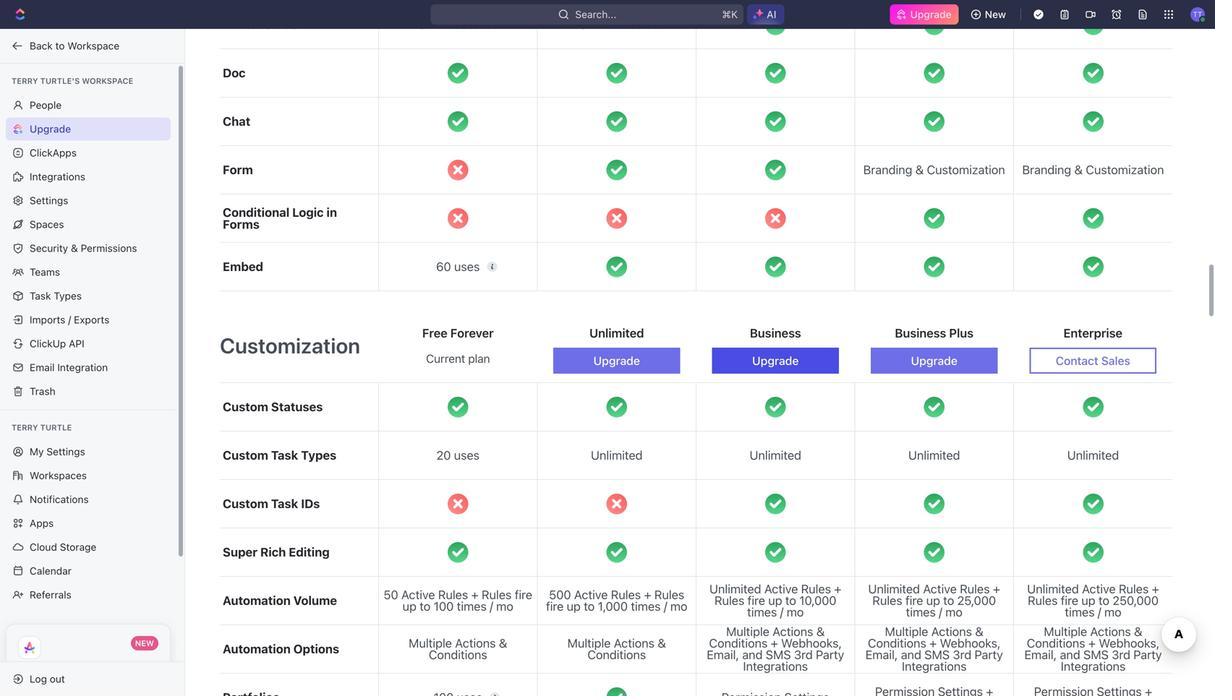 Task type: locate. For each thing, give the bounding box(es) containing it.
sms
[[766, 649, 792, 663], [925, 649, 950, 663], [1084, 649, 1109, 663]]

multiple actions & conditions + webhooks, email, and sms 3rd party integrations down unlimited active rules + rules fire up to 10,000 times / mo
[[707, 625, 845, 674]]

task for custom task types
[[271, 449, 298, 463]]

/ inside 500 active rules + rules fire up to 1,000 times / mo
[[664, 600, 668, 614]]

/ left exports
[[68, 314, 71, 326]]

permissions
[[81, 242, 137, 254]]

1 terry from the top
[[12, 76, 38, 86]]

2 horizontal spatial customization
[[1087, 163, 1165, 177]]

1 horizontal spatial new
[[986, 8, 1007, 20]]

upgrade button for business plus
[[871, 348, 998, 374]]

2 horizontal spatial webhooks,
[[1100, 637, 1160, 651]]

fire left 10,000
[[748, 594, 766, 608]]

fire left 500 on the left of the page
[[515, 589, 533, 603]]

up inside unlimited active rules + rules fire up to 25,000 times / mo
[[927, 594, 941, 608]]

3 email, from the left
[[1025, 649, 1058, 663]]

0 horizontal spatial business
[[750, 326, 802, 341]]

1 3rd from the left
[[795, 649, 813, 663]]

to inside unlimited active rules + rules fire up to 250,000 times / mo
[[1099, 594, 1110, 608]]

0 horizontal spatial multiple actions & conditions
[[409, 637, 508, 663]]

1 business from the left
[[750, 326, 802, 341]]

mo
[[497, 600, 514, 614], [671, 600, 688, 614], [787, 606, 804, 620], [946, 606, 963, 620], [1105, 606, 1122, 620]]

2 party from the left
[[975, 649, 1004, 663]]

0 horizontal spatial customization
[[220, 333, 360, 358]]

1 horizontal spatial close image
[[766, 208, 786, 229]]

/ inside unlimited active rules + rules fire up to 25,000 times / mo
[[940, 606, 943, 620]]

sms down unlimited active rules + rules fire up to 250,000 times / mo
[[1084, 649, 1109, 663]]

custom up custom task ids
[[223, 449, 268, 463]]

check image
[[448, 63, 469, 83], [607, 63, 628, 83], [1084, 63, 1104, 83], [607, 111, 628, 132], [766, 111, 786, 132], [925, 111, 945, 132], [1084, 111, 1104, 132], [766, 160, 786, 180], [925, 208, 945, 229], [1084, 208, 1104, 229], [607, 257, 628, 277], [1084, 257, 1104, 277], [448, 397, 469, 418], [607, 397, 628, 418], [766, 397, 786, 418], [766, 494, 786, 515], [607, 543, 628, 563], [766, 543, 786, 563], [925, 543, 945, 563]]

actions down unlimited active rules + rules fire up to 25,000 times / mo
[[932, 625, 973, 640]]

up right 50
[[403, 600, 417, 614]]

fire for unlimited active rules + rules fire up to 10,000 times / mo
[[748, 594, 766, 608]]

active
[[765, 583, 799, 597], [924, 583, 957, 597], [1083, 583, 1117, 597], [402, 589, 435, 603], [575, 589, 608, 603]]

up for 1,000
[[567, 600, 581, 614]]

/ left 250,000
[[1099, 606, 1102, 620]]

mo inside 50 active rules + rules fire up to 100 times / mo
[[497, 600, 514, 614]]

statuses
[[271, 400, 323, 415]]

custom for custom task types
[[223, 449, 268, 463]]

2 uses from the top
[[454, 449, 480, 463]]

mo for 100
[[497, 600, 514, 614]]

types
[[54, 290, 82, 302], [301, 449, 337, 463]]

to inside 50 active rules + rules fire up to 100 times / mo
[[420, 600, 431, 614]]

form
[[223, 163, 253, 177]]

uses for 60 uses
[[454, 260, 480, 274]]

2 horizontal spatial and
[[1061, 649, 1081, 663]]

fire inside 500 active rules + rules fire up to 1,000 times / mo
[[546, 600, 564, 614]]

up for 25,000
[[927, 594, 941, 608]]

webhooks, down 250,000
[[1100, 637, 1160, 651]]

close image for form
[[448, 160, 469, 180]]

fire left 25,000
[[906, 594, 924, 608]]

notifications
[[30, 494, 89, 506]]

0 horizontal spatial email,
[[707, 649, 740, 663]]

multiple actions & conditions + webhooks, email, and sms 3rd party integrations down unlimited active rules + rules fire up to 250,000 times / mo
[[1025, 625, 1163, 674]]

0 horizontal spatial whiteboards
[[223, 18, 298, 32]]

party down 25,000
[[975, 649, 1004, 663]]

0 vertical spatial custom
[[223, 400, 268, 415]]

whiteboards up the doc
[[223, 18, 298, 32]]

0 horizontal spatial branding & customization
[[864, 163, 1006, 177]]

fire inside unlimited active rules + rules fire up to 250,000 times / mo
[[1062, 594, 1079, 608]]

2 vertical spatial task
[[271, 497, 298, 511]]

mo for 10,000
[[787, 606, 804, 620]]

whiteboards right 3
[[429, 17, 498, 32]]

upgrade button for business
[[713, 348, 840, 374]]

1 horizontal spatial branding
[[1023, 163, 1072, 177]]

to left 250,000
[[1099, 594, 1110, 608]]

2 horizontal spatial sms
[[1084, 649, 1109, 663]]

fire inside 50 active rules + rules fire up to 100 times / mo
[[515, 589, 533, 603]]

mo inside unlimited active rules + rules fire up to 25,000 times / mo
[[946, 606, 963, 620]]

apps
[[30, 518, 54, 530]]

workspace up people link
[[82, 76, 133, 86]]

close image
[[607, 208, 628, 229], [766, 208, 786, 229]]

to inside unlimited active rules + rules fire up to 25,000 times / mo
[[944, 594, 955, 608]]

actions down 50 active rules + rules fire up to 100 times / mo
[[455, 637, 496, 651]]

times left 25,000
[[907, 606, 936, 620]]

custom up super on the bottom left of the page
[[223, 497, 268, 511]]

1 horizontal spatial branding & customization
[[1023, 163, 1165, 177]]

2 webhooks, from the left
[[941, 637, 1001, 651]]

custom left statuses
[[223, 400, 268, 415]]

times inside 50 active rules + rules fire up to 100 times / mo
[[457, 600, 487, 614]]

to inside unlimited active rules + rules fire up to 10,000 times / mo
[[786, 594, 797, 608]]

clickapps
[[30, 147, 77, 159]]

times
[[457, 600, 487, 614], [631, 600, 661, 614], [748, 606, 778, 620], [907, 606, 936, 620], [1066, 606, 1095, 620]]

ids
[[301, 497, 320, 511]]

close image for custom task ids
[[448, 494, 469, 515]]

2 automation from the top
[[223, 643, 291, 657]]

upgrade
[[911, 8, 952, 20], [30, 123, 71, 135], [594, 354, 640, 368], [753, 354, 799, 368], [912, 354, 958, 368]]

workspace
[[68, 40, 120, 52], [82, 76, 133, 86]]

2 email, from the left
[[866, 649, 899, 663]]

3rd
[[795, 649, 813, 663], [953, 649, 972, 663], [1113, 649, 1131, 663]]

1 vertical spatial task
[[271, 449, 298, 463]]

1 horizontal spatial upgrade button
[[713, 348, 840, 374]]

times for 250,000
[[1066, 606, 1095, 620]]

0 horizontal spatial webhooks,
[[782, 637, 843, 651]]

cloud
[[30, 542, 57, 554]]

1 horizontal spatial party
[[975, 649, 1004, 663]]

to left 10,000
[[786, 594, 797, 608]]

party down 250,000
[[1134, 649, 1163, 663]]

integrations
[[30, 171, 85, 183], [744, 660, 808, 674], [902, 660, 967, 674], [1062, 660, 1126, 674]]

multiple actions & conditions down 1,000
[[568, 637, 666, 663]]

and down unlimited active rules + rules fire up to 250,000 times / mo
[[1061, 649, 1081, 663]]

1 uses from the top
[[454, 260, 480, 274]]

1 branding from the left
[[864, 163, 913, 177]]

uses right 20
[[454, 449, 480, 463]]

/ left 25,000
[[940, 606, 943, 620]]

tt
[[1194, 10, 1203, 18]]

security & permissions
[[30, 242, 137, 254]]

0 vertical spatial new
[[986, 8, 1007, 20]]

2 horizontal spatial upgrade button
[[871, 348, 998, 374]]

ai button
[[748, 4, 785, 25]]

2 whiteboards from the left
[[590, 17, 660, 32]]

active inside unlimited active rules + rules fire up to 25,000 times / mo
[[924, 583, 957, 597]]

branding
[[864, 163, 913, 177], [1023, 163, 1072, 177]]

automation down "rich"
[[223, 594, 291, 608]]

integrations down unlimited active rules + rules fire up to 250,000 times / mo
[[1062, 660, 1126, 674]]

to for unlimited active rules + rules fire up to 250,000 times / mo
[[1099, 594, 1110, 608]]

2 multiple actions & conditions from the left
[[568, 637, 666, 663]]

1 automation from the top
[[223, 594, 291, 608]]

fire for unlimited active rules + rules fire up to 25,000 times / mo
[[906, 594, 924, 608]]

up for 250,000
[[1082, 594, 1096, 608]]

2 upgrade button from the left
[[713, 348, 840, 374]]

unlimited inside unlimited active rules + rules fire up to 25,000 times / mo
[[869, 583, 921, 597]]

0 vertical spatial workspace
[[68, 40, 120, 52]]

+
[[835, 583, 842, 597], [994, 583, 1001, 597], [1153, 583, 1160, 597], [472, 589, 479, 603], [644, 589, 652, 603], [771, 637, 779, 651], [930, 637, 937, 651], [1089, 637, 1097, 651]]

0 horizontal spatial close image
[[607, 208, 628, 229]]

whiteboards for 10 whiteboards
[[590, 17, 660, 32]]

1 horizontal spatial webhooks,
[[941, 637, 1001, 651]]

+ inside unlimited active rules + rules fire up to 250,000 times / mo
[[1153, 583, 1160, 597]]

2 horizontal spatial multiple actions & conditions + webhooks, email, and sms 3rd party integrations
[[1025, 625, 1163, 674]]

/ inside unlimited active rules + rules fire up to 10,000 times / mo
[[781, 606, 784, 620]]

0 vertical spatial task
[[30, 290, 51, 302]]

whiteboards for 3 whiteboards
[[429, 17, 498, 32]]

custom task ids
[[223, 497, 320, 511]]

up inside 50 active rules + rules fire up to 100 times / mo
[[403, 600, 417, 614]]

times for 10,000
[[748, 606, 778, 620]]

up inside 500 active rules + rules fire up to 1,000 times / mo
[[567, 600, 581, 614]]

2 multiple actions & conditions + webhooks, email, and sms 3rd party integrations from the left
[[866, 625, 1004, 674]]

3rd down 10,000
[[795, 649, 813, 663]]

conditional
[[223, 205, 290, 220]]

security & permissions link
[[6, 237, 171, 260]]

business plus
[[896, 326, 974, 341]]

clickapps link
[[6, 141, 171, 165]]

0 horizontal spatial 3rd
[[795, 649, 813, 663]]

upgrade link up clickapps link
[[6, 118, 171, 141]]

close image
[[448, 160, 469, 180], [448, 208, 469, 229], [448, 494, 469, 515], [607, 494, 628, 515]]

calendar
[[30, 566, 72, 578]]

1 custom from the top
[[223, 400, 268, 415]]

sms down unlimited active rules + rules fire up to 10,000 times / mo
[[766, 649, 792, 663]]

0 horizontal spatial upgrade button
[[554, 348, 681, 374]]

custom
[[223, 400, 268, 415], [223, 449, 268, 463], [223, 497, 268, 511]]

free
[[423, 326, 448, 341]]

0 vertical spatial uses
[[454, 260, 480, 274]]

multiple actions & conditions + webhooks, email, and sms 3rd party integrations down unlimited active rules + rules fire up to 25,000 times / mo
[[866, 625, 1004, 674]]

0 horizontal spatial new
[[135, 639, 154, 649]]

upgrade link
[[891, 4, 959, 25], [6, 118, 171, 141]]

editing
[[289, 546, 330, 560]]

25,000
[[958, 594, 997, 608]]

fire left 250,000
[[1062, 594, 1079, 608]]

task down teams
[[30, 290, 51, 302]]

multiple actions & conditions down the 100
[[409, 637, 508, 663]]

/ left 10,000
[[781, 606, 784, 620]]

1 email, from the left
[[707, 649, 740, 663]]

to left the 100
[[420, 600, 431, 614]]

times inside unlimited active rules + rules fire up to 25,000 times / mo
[[907, 606, 936, 620]]

2 terry from the top
[[12, 423, 38, 433]]

trash
[[30, 386, 56, 398]]

automation for automation options
[[223, 643, 291, 657]]

security
[[30, 242, 68, 254]]

0 vertical spatial terry
[[12, 76, 38, 86]]

active inside unlimited active rules + rules fire up to 10,000 times / mo
[[765, 583, 799, 597]]

rich
[[261, 546, 286, 560]]

fire for unlimited active rules + rules fire up to 250,000 times / mo
[[1062, 594, 1079, 608]]

webhooks, down 25,000
[[941, 637, 1001, 651]]

fire
[[515, 589, 533, 603], [748, 594, 766, 608], [906, 594, 924, 608], [1062, 594, 1079, 608], [546, 600, 564, 614]]

trash link
[[6, 380, 171, 404]]

2 custom from the top
[[223, 449, 268, 463]]

0 horizontal spatial and
[[743, 649, 763, 663]]

to inside 500 active rules + rules fire up to 1,000 times / mo
[[584, 600, 595, 614]]

fire left 1,000
[[546, 600, 564, 614]]

automation down automation volume
[[223, 643, 291, 657]]

uses right 60 in the top of the page
[[454, 260, 480, 274]]

tt button
[[1187, 3, 1210, 26]]

terry up my
[[12, 423, 38, 433]]

sms down unlimited active rules + rules fire up to 25,000 times / mo
[[925, 649, 950, 663]]

up inside unlimited active rules + rules fire up to 10,000 times / mo
[[769, 594, 783, 608]]

active for 1,000
[[575, 589, 608, 603]]

active inside 50 active rules + rules fire up to 100 times / mo
[[402, 589, 435, 603]]

times for 100
[[457, 600, 487, 614]]

active inside 500 active rules + rules fire up to 1,000 times / mo
[[575, 589, 608, 603]]

fire inside unlimited active rules + rules fire up to 25,000 times / mo
[[906, 594, 924, 608]]

2 branding from the left
[[1023, 163, 1072, 177]]

1 horizontal spatial multiple actions & conditions + webhooks, email, and sms 3rd party integrations
[[866, 625, 1004, 674]]

unlimited active rules + rules fire up to 250,000 times / mo
[[1028, 583, 1160, 620]]

and down unlimited active rules + rules fire up to 25,000 times / mo
[[902, 649, 922, 663]]

1 horizontal spatial business
[[896, 326, 947, 341]]

0 horizontal spatial sms
[[766, 649, 792, 663]]

/ for unlimited active rules + rules fire up to 25,000 times / mo
[[940, 606, 943, 620]]

+ inside unlimited active rules + rules fire up to 10,000 times / mo
[[835, 583, 842, 597]]

workspace up terry turtle's workspace
[[68, 40, 120, 52]]

1 vertical spatial automation
[[223, 643, 291, 657]]

current plan
[[426, 352, 490, 366]]

workspace inside button
[[68, 40, 120, 52]]

1 vertical spatial terry
[[12, 423, 38, 433]]

250,000
[[1113, 594, 1159, 608]]

multiple actions & conditions + webhooks, email, and sms 3rd party integrations
[[707, 625, 845, 674], [866, 625, 1004, 674], [1025, 625, 1163, 674]]

integrations down clickapps
[[30, 171, 85, 183]]

2 horizontal spatial whiteboards
[[590, 17, 660, 32]]

/ inside unlimited active rules + rules fire up to 250,000 times / mo
[[1099, 606, 1102, 620]]

fire inside unlimited active rules + rules fire up to 10,000 times / mo
[[748, 594, 766, 608]]

1 horizontal spatial upgrade link
[[891, 4, 959, 25]]

2 vertical spatial custom
[[223, 497, 268, 511]]

to left 25,000
[[944, 594, 955, 608]]

check image
[[766, 63, 786, 83], [925, 63, 945, 83], [448, 111, 469, 132], [607, 160, 628, 180], [766, 257, 786, 277], [925, 257, 945, 277], [925, 397, 945, 418], [1084, 397, 1104, 418], [925, 494, 945, 515], [1084, 494, 1104, 515], [448, 543, 469, 563], [1084, 543, 1104, 563]]

2 horizontal spatial email,
[[1025, 649, 1058, 663]]

times left 10,000
[[748, 606, 778, 620]]

/ for 50 active rules + rules fire up to 100 times / mo
[[490, 600, 493, 614]]

conditions down unlimited active rules + rules fire up to 250,000 times / mo
[[1028, 637, 1086, 651]]

1 horizontal spatial email,
[[866, 649, 899, 663]]

1 party from the left
[[816, 649, 845, 663]]

business for business
[[750, 326, 802, 341]]

actions
[[773, 625, 814, 640], [932, 625, 973, 640], [1091, 625, 1132, 640], [455, 637, 496, 651], [614, 637, 655, 651]]

1 whiteboards from the left
[[429, 17, 498, 32]]

1 vertical spatial workspace
[[82, 76, 133, 86]]

0 horizontal spatial party
[[816, 649, 845, 663]]

mo inside unlimited active rules + rules fire up to 250,000 times / mo
[[1105, 606, 1122, 620]]

1 multiple actions & conditions from the left
[[409, 637, 508, 663]]

whiteboards right the 10
[[590, 17, 660, 32]]

2 horizontal spatial party
[[1134, 649, 1163, 663]]

search...
[[576, 8, 617, 20]]

0 horizontal spatial branding
[[864, 163, 913, 177]]

multiple actions & conditions
[[409, 637, 508, 663], [568, 637, 666, 663]]

times inside unlimited active rules + rules fire up to 250,000 times / mo
[[1066, 606, 1095, 620]]

actions down unlimited active rules + rules fire up to 250,000 times / mo
[[1091, 625, 1132, 640]]

up
[[769, 594, 783, 608], [927, 594, 941, 608], [1082, 594, 1096, 608], [403, 600, 417, 614], [567, 600, 581, 614]]

to right back
[[55, 40, 65, 52]]

up for 10,000
[[769, 594, 783, 608]]

mo inside unlimited active rules + rules fire up to 10,000 times / mo
[[787, 606, 804, 620]]

sales
[[1102, 354, 1131, 368]]

types inside 'link'
[[54, 290, 82, 302]]

terry up people
[[12, 76, 38, 86]]

up left 10,000
[[769, 594, 783, 608]]

active inside unlimited active rules + rules fire up to 250,000 times / mo
[[1083, 583, 1117, 597]]

3rd down 25,000
[[953, 649, 972, 663]]

1 vertical spatial upgrade link
[[6, 118, 171, 141]]

up for 100
[[403, 600, 417, 614]]

1 upgrade button from the left
[[554, 348, 681, 374]]

to left 1,000
[[584, 600, 595, 614]]

0 horizontal spatial multiple actions & conditions + webhooks, email, and sms 3rd party integrations
[[707, 625, 845, 674]]

conditions down unlimited active rules + rules fire up to 25,000 times / mo
[[868, 637, 927, 651]]

3 upgrade button from the left
[[871, 348, 998, 374]]

conditions
[[710, 637, 768, 651], [868, 637, 927, 651], [1028, 637, 1086, 651], [429, 649, 488, 663], [588, 649, 646, 663]]

2 close image from the left
[[766, 208, 786, 229]]

task types
[[30, 290, 82, 302]]

1 vertical spatial uses
[[454, 449, 480, 463]]

multiple down unlimited active rules + rules fire up to 10,000 times / mo
[[727, 625, 770, 640]]

1 horizontal spatial and
[[902, 649, 922, 663]]

times right 1,000
[[631, 600, 661, 614]]

mo inside 500 active rules + rules fire up to 1,000 times / mo
[[671, 600, 688, 614]]

2 sms from the left
[[925, 649, 950, 663]]

up left 25,000
[[927, 594, 941, 608]]

3 custom from the top
[[223, 497, 268, 511]]

forever
[[451, 326, 494, 341]]

0 horizontal spatial upgrade link
[[6, 118, 171, 141]]

0 vertical spatial types
[[54, 290, 82, 302]]

up left 1,000
[[567, 600, 581, 614]]

1 horizontal spatial sms
[[925, 649, 950, 663]]

times inside 500 active rules + rules fire up to 1,000 times / mo
[[631, 600, 661, 614]]

20
[[437, 449, 451, 463]]

0 vertical spatial automation
[[223, 594, 291, 608]]

1 horizontal spatial multiple actions & conditions
[[568, 637, 666, 663]]

notifications link
[[6, 489, 171, 512]]

to for 50 active rules + rules fire up to 100 times / mo
[[420, 600, 431, 614]]

upgrade link left new button
[[891, 4, 959, 25]]

2 and from the left
[[902, 649, 922, 663]]

to inside button
[[55, 40, 65, 52]]

people link
[[6, 94, 171, 117]]

fire for 500 active rules + rules fire up to 1,000 times / mo
[[546, 600, 564, 614]]

2 horizontal spatial 3rd
[[1113, 649, 1131, 663]]

whiteboards
[[429, 17, 498, 32], [590, 17, 660, 32], [223, 18, 298, 32]]

referrals link
[[6, 584, 171, 607]]

conditional logic in forms
[[223, 205, 337, 232]]

party down 10,000
[[816, 649, 845, 663]]

/ inside 50 active rules + rules fire up to 100 times / mo
[[490, 600, 493, 614]]

automation for automation volume
[[223, 594, 291, 608]]

and down unlimited active rules + rules fire up to 10,000 times / mo
[[743, 649, 763, 663]]

unlimited active rules + rules fire up to 10,000 times / mo
[[710, 583, 842, 620]]

1 horizontal spatial 3rd
[[953, 649, 972, 663]]

/ right 1,000
[[664, 600, 668, 614]]

multiple down unlimited active rules + rules fire up to 25,000 times / mo
[[886, 625, 929, 640]]

2 business from the left
[[896, 326, 947, 341]]

times left 250,000
[[1066, 606, 1095, 620]]

0 horizontal spatial types
[[54, 290, 82, 302]]

active for 100
[[402, 589, 435, 603]]

0 vertical spatial settings
[[30, 195, 68, 207]]

up left 250,000
[[1082, 594, 1096, 608]]

task down custom statuses
[[271, 449, 298, 463]]

1 vertical spatial custom
[[223, 449, 268, 463]]

upgrade for business
[[753, 354, 799, 368]]

/ right the 100
[[490, 600, 493, 614]]

teams link
[[6, 261, 171, 284]]

settings up workspaces
[[47, 446, 85, 458]]

types up imports / exports
[[54, 290, 82, 302]]

up inside unlimited active rules + rules fire up to 250,000 times / mo
[[1082, 594, 1096, 608]]

3rd down 250,000
[[1113, 649, 1131, 663]]

new
[[986, 8, 1007, 20], [135, 639, 154, 649]]

2 3rd from the left
[[953, 649, 972, 663]]

1 horizontal spatial whiteboards
[[429, 17, 498, 32]]

types up ids
[[301, 449, 337, 463]]

1 horizontal spatial types
[[301, 449, 337, 463]]

times right the 100
[[457, 600, 487, 614]]

/ for unlimited active rules + rules fire up to 10,000 times / mo
[[781, 606, 784, 620]]

webhooks, down 10,000
[[782, 637, 843, 651]]

cloud storage link
[[6, 536, 171, 559]]

my settings
[[30, 446, 85, 458]]

times inside unlimited active rules + rules fire up to 10,000 times / mo
[[748, 606, 778, 620]]

settings up spaces
[[30, 195, 68, 207]]

upgrade for business plus
[[912, 354, 958, 368]]

task left ids
[[271, 497, 298, 511]]

/
[[68, 314, 71, 326], [490, 600, 493, 614], [664, 600, 668, 614], [781, 606, 784, 620], [940, 606, 943, 620], [1099, 606, 1102, 620]]

terry
[[12, 76, 38, 86], [12, 423, 38, 433]]



Task type: describe. For each thing, give the bounding box(es) containing it.
to for 500 active rules + rules fire up to 1,000 times / mo
[[584, 600, 595, 614]]

log out
[[30, 674, 65, 686]]

100
[[434, 600, 454, 614]]

spaces link
[[6, 213, 171, 236]]

people
[[30, 99, 62, 111]]

mo for 25,000
[[946, 606, 963, 620]]

close image for conditional logic in forms
[[448, 208, 469, 229]]

unlimited inside unlimited active rules + rules fire up to 250,000 times / mo
[[1028, 583, 1080, 597]]

custom for custom statuses
[[223, 400, 268, 415]]

new inside button
[[986, 8, 1007, 20]]

3
[[418, 17, 426, 32]]

/ for 500 active rules + rules fire up to 1,000 times / mo
[[664, 600, 668, 614]]

business for business plus
[[896, 326, 947, 341]]

3 sms from the left
[[1084, 649, 1109, 663]]

multiple down the 100
[[409, 637, 452, 651]]

workspace for back to workspace
[[68, 40, 120, 52]]

forms
[[223, 218, 260, 232]]

times for 1,000
[[631, 600, 661, 614]]

integration
[[57, 362, 108, 374]]

doc
[[223, 66, 246, 80]]

plus
[[950, 326, 974, 341]]

automation volume
[[223, 594, 337, 608]]

mo for 250,000
[[1105, 606, 1122, 620]]

2 branding & customization from the left
[[1023, 163, 1165, 177]]

+ inside 500 active rules + rules fire up to 1,000 times / mo
[[644, 589, 652, 603]]

+ inside unlimited active rules + rules fire up to 25,000 times / mo
[[994, 583, 1001, 597]]

uses for 20 uses
[[454, 449, 480, 463]]

10,000
[[800, 594, 837, 608]]

volume
[[294, 594, 337, 608]]

referrals
[[30, 590, 71, 601]]

actions down unlimited active rules + rules fire up to 10,000 times / mo
[[773, 625, 814, 640]]

multiple down 1,000
[[568, 637, 611, 651]]

custom task types
[[223, 449, 337, 463]]

back to workspace
[[30, 40, 120, 52]]

out
[[50, 674, 65, 686]]

conditions down unlimited active rules + rules fire up to 10,000 times / mo
[[710, 637, 768, 651]]

3 whiteboards from the left
[[223, 18, 298, 32]]

exports
[[74, 314, 110, 326]]

back to workspace button
[[6, 34, 172, 58]]

custom statuses
[[223, 400, 323, 415]]

1 branding & customization from the left
[[864, 163, 1006, 177]]

3 party from the left
[[1134, 649, 1163, 663]]

actions down 1,000
[[614, 637, 655, 651]]

active for 10,000
[[765, 583, 799, 597]]

turtle's
[[40, 76, 80, 86]]

mo for 1,000
[[671, 600, 688, 614]]

logic
[[292, 205, 324, 220]]

imports / exports link
[[6, 309, 171, 332]]

integrations link
[[6, 165, 171, 189]]

chat
[[223, 115, 251, 129]]

1 sms from the left
[[766, 649, 792, 663]]

/ for unlimited active rules + rules fire up to 250,000 times / mo
[[1099, 606, 1102, 620]]

0 vertical spatial upgrade link
[[891, 4, 959, 25]]

custom for custom task ids
[[223, 497, 268, 511]]

task for custom task ids
[[271, 497, 298, 511]]

clickup
[[30, 338, 66, 350]]

1 webhooks, from the left
[[782, 637, 843, 651]]

integrations down unlimited active rules + rules fire up to 10,000 times / mo
[[744, 660, 808, 674]]

20 uses
[[437, 449, 480, 463]]

teams
[[30, 266, 60, 278]]

imports
[[30, 314, 65, 326]]

terry turtle
[[12, 423, 72, 433]]

clickup api
[[30, 338, 84, 350]]

contact
[[1056, 354, 1099, 368]]

integrations down unlimited active rules + rules fire up to 25,000 times / mo
[[902, 660, 967, 674]]

10 whiteboards
[[574, 17, 660, 32]]

active for 25,000
[[924, 583, 957, 597]]

upgrade button for unlimited
[[554, 348, 681, 374]]

50
[[384, 589, 399, 603]]

fire for 50 active rules + rules fire up to 100 times / mo
[[515, 589, 533, 603]]

workspaces
[[30, 470, 87, 482]]

log out button
[[6, 668, 172, 692]]

terry turtle's workspace
[[12, 76, 133, 86]]

email
[[30, 362, 55, 374]]

integrations inside integrations link
[[30, 171, 85, 183]]

1 and from the left
[[743, 649, 763, 663]]

calendar link
[[6, 560, 171, 583]]

cloud storage
[[30, 542, 97, 554]]

active for 250,000
[[1083, 583, 1117, 597]]

options
[[294, 643, 340, 657]]

conditions down the 100
[[429, 649, 488, 663]]

3 webhooks, from the left
[[1100, 637, 1160, 651]]

multiple down unlimited active rules + rules fire up to 250,000 times / mo
[[1045, 625, 1088, 640]]

my settings link
[[6, 441, 171, 464]]

60
[[437, 260, 451, 274]]

unlimited inside unlimited active rules + rules fire up to 10,000 times / mo
[[710, 583, 762, 597]]

60 uses
[[437, 260, 480, 274]]

free forever
[[423, 326, 494, 341]]

1 vertical spatial types
[[301, 449, 337, 463]]

log
[[30, 674, 47, 686]]

3 and from the left
[[1061, 649, 1081, 663]]

new button
[[965, 3, 1015, 26]]

conditions down 1,000
[[588, 649, 646, 663]]

10
[[574, 17, 587, 32]]

task inside 'link'
[[30, 290, 51, 302]]

plan
[[468, 352, 490, 366]]

3 multiple actions & conditions + webhooks, email, and sms 3rd party integrations from the left
[[1025, 625, 1163, 674]]

1 horizontal spatial customization
[[928, 163, 1006, 177]]

upgrade for unlimited
[[594, 354, 640, 368]]

task types link
[[6, 285, 171, 308]]

1 close image from the left
[[607, 208, 628, 229]]

apps link
[[6, 512, 171, 536]]

3 3rd from the left
[[1113, 649, 1131, 663]]

500
[[550, 589, 571, 603]]

1 vertical spatial settings
[[47, 446, 85, 458]]

1,000
[[598, 600, 628, 614]]

imports / exports
[[30, 314, 110, 326]]

my
[[30, 446, 44, 458]]

email integration link
[[6, 356, 171, 380]]

settings link
[[6, 189, 171, 212]]

times for 25,000
[[907, 606, 936, 620]]

to for unlimited active rules + rules fire up to 25,000 times / mo
[[944, 594, 955, 608]]

in
[[327, 205, 337, 220]]

+ inside 50 active rules + rules fire up to 100 times / mo
[[472, 589, 479, 603]]

enterprise
[[1064, 326, 1123, 341]]

workspaces link
[[6, 465, 171, 488]]

1 vertical spatial new
[[135, 639, 154, 649]]

ai
[[767, 8, 777, 20]]

500 active rules + rules fire up to 1,000 times / mo
[[546, 589, 688, 614]]

contact sales
[[1056, 354, 1131, 368]]

terry for people
[[12, 76, 38, 86]]

contact sales button
[[1030, 348, 1157, 374]]

back
[[30, 40, 53, 52]]

super rich editing
[[223, 546, 330, 560]]

automation options
[[223, 643, 340, 657]]

workspace for terry turtle's workspace
[[82, 76, 133, 86]]

1 multiple actions & conditions + webhooks, email, and sms 3rd party integrations from the left
[[707, 625, 845, 674]]

email integration
[[30, 362, 108, 374]]

to for unlimited active rules + rules fire up to 10,000 times / mo
[[786, 594, 797, 608]]

current
[[426, 352, 466, 366]]

50 active rules + rules fire up to 100 times / mo
[[384, 589, 533, 614]]

terry for my settings
[[12, 423, 38, 433]]

unlimited active rules + rules fire up to 25,000 times / mo
[[869, 583, 1001, 620]]



Task type: vqa. For each thing, say whether or not it's contained in the screenshot.


